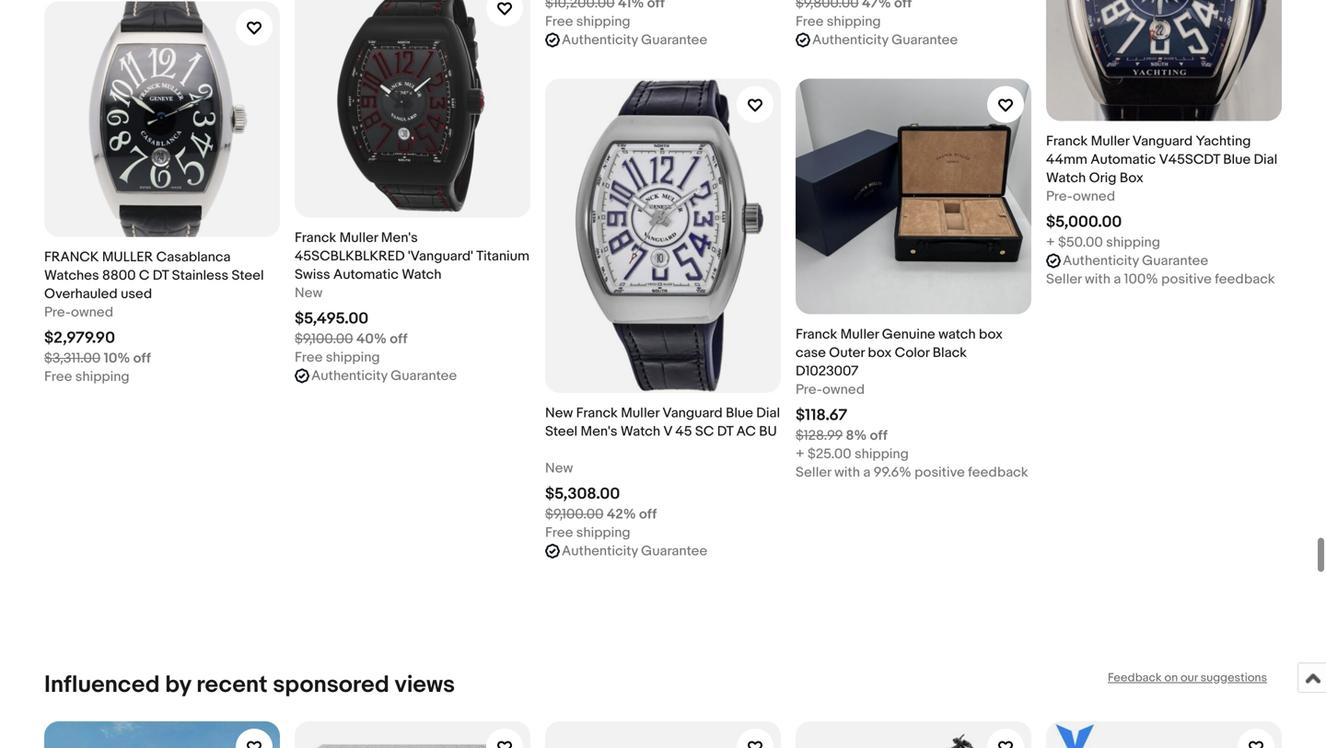 Task type: describe. For each thing, give the bounding box(es) containing it.
99.6%
[[874, 465, 912, 481]]

watch for 45
[[621, 424, 661, 440]]

1 horizontal spatial authenticity guarantee text field
[[1063, 252, 1209, 270]]

feedback inside the seller with a 100% positive feedback text field
[[1215, 271, 1276, 288]]

pre- for $2,979.90
[[44, 305, 71, 321]]

new $5,308.00 $9,100.00 42% off free shipping
[[545, 461, 657, 542]]

sponsored
[[273, 671, 390, 700]]

$9,100.00 inside new $5,308.00 $9,100.00 42% off free shipping
[[545, 507, 604, 523]]

positive inside text field
[[1162, 271, 1212, 288]]

free shipping for previous price $10,200.00 41% off text box
[[545, 13, 631, 30]]

by
[[165, 671, 191, 700]]

100%
[[1124, 271, 1159, 288]]

2 group from the top
[[44, 722, 1282, 749]]

watch for $5,495.00
[[402, 267, 442, 283]]

automatic inside the franck muller men's 45scblkblkred 'vanguard' titanium swiss automatic watch new $5,495.00 $9,100.00 40% off free shipping
[[333, 267, 399, 283]]

influenced by recent sponsored views
[[44, 671, 455, 700]]

blue inside new franck muller vanguard blue dial steel men's watch v 45 sc dt ac bu
[[726, 405, 753, 422]]

franck muller vanguard yachting 44mm automatic v45scdt blue dial watch orig box pre-owned $5,000.00 + $50.00 shipping
[[1046, 133, 1278, 251]]

+ inside franck muller vanguard yachting 44mm automatic v45scdt blue dial watch orig box pre-owned $5,000.00 + $50.00 shipping
[[1046, 235, 1055, 251]]

dial inside franck muller vanguard yachting 44mm automatic v45scdt blue dial watch orig box pre-owned $5,000.00 + $50.00 shipping
[[1254, 152, 1278, 168]]

$5,000.00 text field
[[1046, 213, 1122, 232]]

franck muller genuine watch box case outer box color black d1023007 pre-owned $118.67 $128.99 8% off + $25.00 shipping seller with a 99.6% positive feedback
[[796, 327, 1029, 481]]

outer
[[829, 345, 865, 362]]

new for $5,308.00
[[545, 461, 573, 477]]

ac
[[737, 424, 756, 440]]

$5,495.00 text field
[[295, 310, 369, 329]]

new text field for $5,495.00
[[295, 284, 323, 303]]

0 vertical spatial authenticity guarantee text field
[[812, 31, 958, 49]]

shipping inside franck muller genuine watch box case outer box color black d1023007 pre-owned $118.67 $128.99 8% off + $25.00 shipping seller with a 99.6% positive feedback
[[855, 446, 909, 463]]

new inside the franck muller men's 45scblkblkred 'vanguard' titanium swiss automatic watch new $5,495.00 $9,100.00 40% off free shipping
[[295, 285, 323, 302]]

authenticity down 'previous price $9,100.00 42% off' 'text box'
[[562, 543, 638, 560]]

free inside new $5,308.00 $9,100.00 42% off free shipping
[[545, 525, 573, 542]]

d1023007
[[796, 364, 859, 380]]

authenticity down previous price $9,800.00 47% off text field
[[812, 32, 889, 48]]

a inside franck muller genuine watch box case outer box color black d1023007 pre-owned $118.67 $128.99 8% off + $25.00 shipping seller with a 99.6% positive feedback
[[863, 465, 871, 481]]

authenticity down + $50.00 shipping text box
[[1063, 253, 1139, 270]]

vanguard inside new franck muller vanguard blue dial steel men's watch v 45 sc dt ac bu
[[663, 405, 723, 422]]

authenticity guarantee up 100%
[[1063, 253, 1209, 270]]

guarantee up the seller with a 100% positive feedback text field
[[1142, 253, 1209, 270]]

muller for orig
[[1091, 133, 1130, 150]]

franck inside new franck muller vanguard blue dial steel men's watch v 45 sc dt ac bu
[[576, 405, 618, 422]]

$5,495.00
[[295, 310, 369, 329]]

42%
[[607, 507, 636, 523]]

+ inside franck muller genuine watch box case outer box color black d1023007 pre-owned $118.67 $128.99 8% off + $25.00 shipping seller with a 99.6% positive feedback
[[796, 446, 805, 463]]

case
[[796, 345, 826, 362]]

views
[[395, 671, 455, 700]]

guarantee down 'previous price $9,100.00 42% off' 'text box'
[[641, 543, 708, 560]]

genuine
[[882, 327, 936, 343]]

dt inside new franck muller vanguard blue dial steel men's watch v 45 sc dt ac bu
[[717, 424, 734, 440]]

muller inside new franck muller vanguard blue dial steel men's watch v 45 sc dt ac bu
[[621, 405, 660, 422]]

previous price $9,800.00 47% off text field
[[796, 0, 912, 13]]

feedback on our suggestions link
[[1108, 671, 1268, 686]]

c
[[139, 268, 150, 284]]

+ $50.00 shipping text field
[[1046, 234, 1161, 252]]

'vanguard'
[[408, 248, 473, 265]]

$9,100.00 inside the franck muller men's 45scblkblkred 'vanguard' titanium swiss automatic watch new $5,495.00 $9,100.00 40% off free shipping
[[295, 331, 353, 348]]

authenticity guarantee text field for muller
[[311, 367, 457, 386]]

8%
[[846, 428, 867, 445]]

guarantee down previous price $10,200.00 41% off text box
[[641, 32, 708, 48]]

40%
[[356, 331, 387, 348]]

swiss
[[295, 267, 330, 283]]

shipping inside "franck muller casablanca watches 8800 c dt stainless steel overhauled used pre-owned $2,979.90 $3,311.00 10% off free shipping"
[[75, 369, 130, 386]]

$5,308.00
[[545, 485, 620, 504]]

off inside the franck muller men's 45scblkblkred 'vanguard' titanium swiss automatic watch new $5,495.00 $9,100.00 40% off free shipping
[[390, 331, 408, 348]]

franck for $5,495.00
[[295, 230, 336, 247]]

a inside the seller with a 100% positive feedback text field
[[1114, 271, 1121, 288]]

shipping inside new $5,308.00 $9,100.00 42% off free shipping
[[576, 525, 631, 542]]

45
[[676, 424, 692, 440]]

feedback
[[1108, 671, 1162, 686]]

with inside franck muller genuine watch box case outer box color black d1023007 pre-owned $118.67 $128.99 8% off + $25.00 shipping seller with a 99.6% positive feedback
[[835, 465, 860, 481]]

$5,308.00 text field
[[545, 485, 620, 504]]

0 horizontal spatial authenticity guarantee text field
[[562, 31, 708, 49]]

seller inside franck muller genuine watch box case outer box color black d1023007 pre-owned $118.67 $128.99 8% off + $25.00 shipping seller with a 99.6% positive feedback
[[796, 465, 831, 481]]

0 horizontal spatial free shipping text field
[[545, 524, 631, 543]]

muller for $5,495.00
[[340, 230, 378, 247]]

previous price $128.99 8% off text field
[[796, 427, 888, 445]]

vanguard inside franck muller vanguard yachting 44mm automatic v45scdt blue dial watch orig box pre-owned $5,000.00 + $50.00 shipping
[[1133, 133, 1193, 150]]

seller inside text field
[[1046, 271, 1082, 288]]

stainless
[[172, 268, 229, 284]]

Seller with a 99.6% positive feedback text field
[[796, 464, 1029, 482]]

10%
[[104, 351, 130, 367]]

free inside text field
[[796, 13, 824, 30]]

men's inside the franck muller men's 45scblkblkred 'vanguard' titanium swiss automatic watch new $5,495.00 $9,100.00 40% off free shipping
[[381, 230, 418, 247]]

off inside new $5,308.00 $9,100.00 42% off free shipping
[[639, 507, 657, 523]]

black
[[933, 345, 967, 362]]

8800
[[102, 268, 136, 284]]

muller
[[102, 249, 153, 266]]

$2,979.90
[[44, 329, 115, 348]]



Task type: locate. For each thing, give the bounding box(es) containing it.
men's
[[381, 230, 418, 247], [581, 424, 618, 440]]

automatic down 45scblkblkred
[[333, 267, 399, 283]]

blue down yachting
[[1224, 152, 1251, 168]]

authenticity
[[562, 32, 638, 48], [812, 32, 889, 48], [1063, 253, 1139, 270], [311, 368, 388, 385], [562, 543, 638, 560]]

dt
[[153, 268, 169, 284], [717, 424, 734, 440]]

1 horizontal spatial with
[[1085, 271, 1111, 288]]

$5,000.00
[[1046, 213, 1122, 232]]

off right 10%
[[133, 351, 151, 367]]

a down + $25.00 shipping text box
[[863, 465, 871, 481]]

free inside "franck muller casablanca watches 8800 c dt stainless steel overhauled used pre-owned $2,979.90 $3,311.00 10% off free shipping"
[[44, 369, 72, 386]]

0 vertical spatial automatic
[[1091, 152, 1156, 168]]

New text field
[[295, 284, 323, 303], [545, 460, 573, 478]]

free shipping
[[545, 13, 631, 30], [796, 13, 881, 30]]

watch inside new franck muller vanguard blue dial steel men's watch v 45 sc dt ac bu
[[621, 424, 661, 440]]

off inside franck muller genuine watch box case outer box color black d1023007 pre-owned $118.67 $128.99 8% off + $25.00 shipping seller with a 99.6% positive feedback
[[870, 428, 888, 445]]

with
[[1085, 271, 1111, 288], [835, 465, 860, 481]]

0 horizontal spatial free shipping
[[545, 13, 631, 30]]

pre- inside franck muller genuine watch box case outer box color black d1023007 pre-owned $118.67 $128.99 8% off + $25.00 shipping seller with a 99.6% positive feedback
[[796, 382, 823, 399]]

watch down 'vanguard'
[[402, 267, 442, 283]]

watch inside the franck muller men's 45scblkblkred 'vanguard' titanium swiss automatic watch new $5,495.00 $9,100.00 40% off free shipping
[[402, 267, 442, 283]]

steel
[[232, 268, 264, 284], [545, 424, 578, 440]]

owned for $2,979.90
[[71, 305, 113, 321]]

new inside new franck muller vanguard blue dial steel men's watch v 45 sc dt ac bu
[[545, 405, 573, 422]]

2 horizontal spatial pre-owned text field
[[1046, 188, 1116, 206]]

0 vertical spatial steel
[[232, 268, 264, 284]]

free down $5,495.00
[[295, 350, 323, 366]]

blue
[[1224, 152, 1251, 168], [726, 405, 753, 422]]

1 horizontal spatial men's
[[581, 424, 618, 440]]

1 vertical spatial new text field
[[545, 460, 573, 478]]

pre-owned text field for $5,000.00
[[1046, 188, 1116, 206]]

1 vertical spatial pre-owned text field
[[44, 304, 113, 322]]

free inside text box
[[545, 13, 573, 30]]

positive right 100%
[[1162, 271, 1212, 288]]

1 horizontal spatial dt
[[717, 424, 734, 440]]

2 vertical spatial owned
[[823, 382, 865, 399]]

pre-owned text field for $2,979.90
[[44, 304, 113, 322]]

authenticity down previous price $9,100.00 40% off text field
[[311, 368, 388, 385]]

men's up 'vanguard'
[[381, 230, 418, 247]]

pre-owned text field for $118.67
[[796, 381, 865, 399]]

0 vertical spatial new text field
[[295, 284, 323, 303]]

dt right sc
[[717, 424, 734, 440]]

pre- inside franck muller vanguard yachting 44mm automatic v45scdt blue dial watch orig box pre-owned $5,000.00 + $50.00 shipping
[[1046, 188, 1073, 205]]

muller inside franck muller genuine watch box case outer box color black d1023007 pre-owned $118.67 $128.99 8% off + $25.00 shipping seller with a 99.6% positive feedback
[[841, 327, 879, 343]]

2 vertical spatial watch
[[621, 424, 661, 440]]

1 group from the top
[[44, 0, 1282, 561]]

1 horizontal spatial free shipping text field
[[796, 13, 881, 31]]

yachting
[[1196, 133, 1251, 150]]

1 horizontal spatial authenticity guarantee text field
[[562, 543, 708, 561]]

box left color on the top right of the page
[[868, 345, 892, 362]]

vanguard
[[1133, 133, 1193, 150], [663, 405, 723, 422]]

franck up the swiss
[[295, 230, 336, 247]]

new inside new $5,308.00 $9,100.00 42% off free shipping
[[545, 461, 573, 477]]

1 horizontal spatial free shipping
[[796, 13, 881, 30]]

box
[[979, 327, 1003, 343], [868, 345, 892, 362]]

owned inside franck muller vanguard yachting 44mm automatic v45scdt blue dial watch orig box pre-owned $5,000.00 + $50.00 shipping
[[1073, 188, 1116, 205]]

authenticity down previous price $10,200.00 41% off text box
[[562, 32, 638, 48]]

45scblkblkred
[[295, 248, 405, 265]]

2 vertical spatial authenticity guarantee text field
[[562, 543, 708, 561]]

authenticity guarantee down previous price $9,800.00 47% off text field
[[812, 32, 958, 48]]

authenticity guarantee text field up 100%
[[1063, 252, 1209, 270]]

Pre-owned text field
[[1046, 188, 1116, 206], [44, 304, 113, 322], [796, 381, 865, 399]]

shipping
[[576, 13, 631, 30], [827, 13, 881, 30], [1106, 235, 1161, 251], [326, 350, 380, 366], [75, 369, 130, 386], [855, 446, 909, 463], [576, 525, 631, 542]]

pre-owned text field down d1023007
[[796, 381, 865, 399]]

0 vertical spatial group
[[44, 0, 1282, 561]]

0 vertical spatial free shipping text field
[[796, 13, 881, 31]]

0 horizontal spatial steel
[[232, 268, 264, 284]]

2 vertical spatial free shipping text field
[[44, 368, 130, 387]]

shipping down previous price $3,311.00 10% off text field on the left of the page
[[75, 369, 130, 386]]

authenticity guarantee down previous price $10,200.00 41% off text box
[[562, 32, 708, 48]]

$118.67 text field
[[796, 406, 848, 426]]

1 vertical spatial pre-
[[44, 305, 71, 321]]

authenticity guarantee
[[562, 32, 708, 48], [812, 32, 958, 48], [1063, 253, 1209, 270], [311, 368, 457, 385], [562, 543, 708, 560]]

franck muller casablanca watches 8800 c dt stainless steel overhauled used pre-owned $2,979.90 $3,311.00 10% off free shipping
[[44, 249, 264, 386]]

0 horizontal spatial free shipping text field
[[44, 368, 130, 387]]

0 horizontal spatial automatic
[[333, 267, 399, 283]]

0 vertical spatial watch
[[1046, 170, 1086, 187]]

0 vertical spatial free shipping text field
[[545, 13, 631, 31]]

0 horizontal spatial +
[[796, 446, 805, 463]]

used
[[121, 286, 152, 303]]

1 vertical spatial dial
[[757, 405, 780, 422]]

blue inside franck muller vanguard yachting 44mm automatic v45scdt blue dial watch orig box pre-owned $5,000.00 + $50.00 shipping
[[1224, 152, 1251, 168]]

0 horizontal spatial watch
[[402, 267, 442, 283]]

Authenticity Guarantee text field
[[562, 31, 708, 49], [1063, 252, 1209, 270]]

0 horizontal spatial dt
[[153, 268, 169, 284]]

automatic inside franck muller vanguard yachting 44mm automatic v45scdt blue dial watch orig box pre-owned $5,000.00 + $50.00 shipping
[[1091, 152, 1156, 168]]

with inside text field
[[1085, 271, 1111, 288]]

previous price $9,100.00 40% off text field
[[295, 330, 408, 349]]

vanguard up v45scdt
[[1133, 133, 1193, 150]]

feedback inside franck muller genuine watch box case outer box color black d1023007 pre-owned $118.67 $128.99 8% off + $25.00 shipping seller with a 99.6% positive feedback
[[968, 465, 1029, 481]]

$9,100.00 down $5,308.00 text field
[[545, 507, 604, 523]]

overhauled
[[44, 286, 118, 303]]

pre- for $118.67
[[796, 382, 823, 399]]

1 horizontal spatial feedback
[[1215, 271, 1276, 288]]

1 vertical spatial $9,100.00
[[545, 507, 604, 523]]

$25.00
[[808, 446, 852, 463]]

orig
[[1089, 170, 1117, 187]]

0 vertical spatial with
[[1085, 271, 1111, 288]]

our
[[1181, 671, 1198, 686]]

free shipping down previous price $10,200.00 41% off text box
[[545, 13, 631, 30]]

franck up "case"
[[796, 327, 838, 343]]

Free shipping text field
[[796, 13, 881, 31], [545, 524, 631, 543]]

vanguard up 45
[[663, 405, 723, 422]]

1 vertical spatial vanguard
[[663, 405, 723, 422]]

0 horizontal spatial vanguard
[[663, 405, 723, 422]]

shipping up 100%
[[1106, 235, 1161, 251]]

off inside "franck muller casablanca watches 8800 c dt stainless steel overhauled used pre-owned $2,979.90 $3,311.00 10% off free shipping"
[[133, 351, 151, 367]]

color
[[895, 345, 930, 362]]

0 horizontal spatial pre-owned text field
[[44, 304, 113, 322]]

1 horizontal spatial seller
[[1046, 271, 1082, 288]]

owned
[[1073, 188, 1116, 205], [71, 305, 113, 321], [823, 382, 865, 399]]

seller with a 100% positive feedback
[[1046, 271, 1276, 288]]

pre-owned text field up the $5,000.00 text field
[[1046, 188, 1116, 206]]

dial inside new franck muller vanguard blue dial steel men's watch v 45 sc dt ac bu
[[757, 405, 780, 422]]

0 horizontal spatial feedback
[[968, 465, 1029, 481]]

$118.67
[[796, 406, 848, 426]]

positive
[[1162, 271, 1212, 288], [915, 465, 965, 481]]

0 vertical spatial dt
[[153, 268, 169, 284]]

titanium
[[476, 248, 530, 265]]

pre- down d1023007
[[796, 382, 823, 399]]

0 vertical spatial +
[[1046, 235, 1055, 251]]

0 horizontal spatial seller
[[796, 465, 831, 481]]

watch
[[1046, 170, 1086, 187], [402, 267, 442, 283], [621, 424, 661, 440]]

group
[[44, 0, 1282, 561], [44, 722, 1282, 749]]

muller inside the franck muller men's 45scblkblkred 'vanguard' titanium swiss automatic watch new $5,495.00 $9,100.00 40% off free shipping
[[340, 230, 378, 247]]

free down $5,308.00 text field
[[545, 525, 573, 542]]

owned down orig
[[1073, 188, 1116, 205]]

$2,979.90 text field
[[44, 329, 115, 348]]

positive inside franck muller genuine watch box case outer box color black d1023007 pre-owned $118.67 $128.99 8% off + $25.00 shipping seller with a 99.6% positive feedback
[[915, 465, 965, 481]]

free
[[545, 13, 573, 30], [796, 13, 824, 30], [295, 350, 323, 366], [44, 369, 72, 386], [545, 525, 573, 542]]

1 vertical spatial box
[[868, 345, 892, 362]]

franck for d1023007
[[796, 327, 838, 343]]

2 horizontal spatial free shipping text field
[[545, 13, 631, 31]]

steel inside new franck muller vanguard blue dial steel men's watch v 45 sc dt ac bu
[[545, 424, 578, 440]]

watch left v
[[621, 424, 661, 440]]

1 free shipping from the left
[[545, 13, 631, 30]]

1 vertical spatial with
[[835, 465, 860, 481]]

authenticity guarantee down 40% at the top
[[311, 368, 457, 385]]

0 vertical spatial feedback
[[1215, 271, 1276, 288]]

blue up ac
[[726, 405, 753, 422]]

0 vertical spatial $9,100.00
[[295, 331, 353, 348]]

off right 40% at the top
[[390, 331, 408, 348]]

pre-
[[1046, 188, 1073, 205], [44, 305, 71, 321], [796, 382, 823, 399]]

$3,311.00
[[44, 351, 101, 367]]

$9,100.00
[[295, 331, 353, 348], [545, 507, 604, 523]]

dt right c
[[153, 268, 169, 284]]

shipping down previous price $9,800.00 47% off text field
[[827, 13, 881, 30]]

men's up $5,308.00
[[581, 424, 618, 440]]

owned down d1023007
[[823, 382, 865, 399]]

previous price $3,311.00 10% off text field
[[44, 350, 151, 368]]

guarantee
[[641, 32, 708, 48], [892, 32, 958, 48], [1142, 253, 1209, 270], [391, 368, 457, 385], [641, 543, 708, 560]]

group containing $5,000.00
[[44, 0, 1282, 561]]

watch inside franck muller vanguard yachting 44mm automatic v45scdt blue dial watch orig box pre-owned $5,000.00 + $50.00 shipping
[[1046, 170, 1086, 187]]

1 horizontal spatial dial
[[1254, 152, 1278, 168]]

Free shipping text field
[[545, 13, 631, 31], [295, 349, 380, 367], [44, 368, 130, 387]]

new for franck
[[545, 405, 573, 422]]

casablanca
[[156, 249, 231, 266]]

1 horizontal spatial positive
[[1162, 271, 1212, 288]]

authenticity guarantee down 42%
[[562, 543, 708, 560]]

pre- inside "franck muller casablanca watches 8800 c dt stainless steel overhauled used pre-owned $2,979.90 $3,311.00 10% off free shipping"
[[44, 305, 71, 321]]

shipping up 99.6%
[[855, 446, 909, 463]]

muller inside franck muller vanguard yachting 44mm automatic v45scdt blue dial watch orig box pre-owned $5,000.00 + $50.00 shipping
[[1091, 133, 1130, 150]]

0 vertical spatial a
[[1114, 271, 1121, 288]]

1 vertical spatial seller
[[796, 465, 831, 481]]

0 horizontal spatial positive
[[915, 465, 965, 481]]

watch down 44mm
[[1046, 170, 1086, 187]]

0 vertical spatial authenticity guarantee text field
[[562, 31, 708, 49]]

1 vertical spatial positive
[[915, 465, 965, 481]]

1 horizontal spatial +
[[1046, 235, 1055, 251]]

0 horizontal spatial men's
[[381, 230, 418, 247]]

franck
[[1046, 133, 1088, 150], [295, 230, 336, 247], [796, 327, 838, 343], [576, 405, 618, 422]]

suggestions
[[1201, 671, 1268, 686]]

free down $3,311.00
[[44, 369, 72, 386]]

1 horizontal spatial blue
[[1224, 152, 1251, 168]]

0 horizontal spatial new text field
[[295, 284, 323, 303]]

0 horizontal spatial with
[[835, 465, 860, 481]]

$128.99
[[796, 428, 843, 445]]

muller
[[1091, 133, 1130, 150], [340, 230, 378, 247], [841, 327, 879, 343], [621, 405, 660, 422]]

new text field up $5,308.00 text field
[[545, 460, 573, 478]]

steel right stainless
[[232, 268, 264, 284]]

0 horizontal spatial box
[[868, 345, 892, 362]]

previous price $9,100.00 42% off text field
[[545, 506, 657, 524]]

free down previous price $10,200.00 41% off text box
[[545, 13, 573, 30]]

recent
[[196, 671, 268, 700]]

shipping inside franck muller vanguard yachting 44mm automatic v45scdt blue dial watch orig box pre-owned $5,000.00 + $50.00 shipping
[[1106, 235, 1161, 251]]

2 horizontal spatial pre-
[[1046, 188, 1073, 205]]

$9,100.00 down $5,495.00
[[295, 331, 353, 348]]

franck for orig
[[1046, 133, 1088, 150]]

1 vertical spatial feedback
[[968, 465, 1029, 481]]

0 horizontal spatial blue
[[726, 405, 753, 422]]

guarantee down previous price $9,800.00 47% off text field
[[892, 32, 958, 48]]

franck
[[44, 249, 99, 266]]

free down previous price $9,800.00 47% off text field
[[796, 13, 824, 30]]

1 vertical spatial authenticity guarantee text field
[[311, 367, 457, 386]]

off right 8%
[[870, 428, 888, 445]]

with down + $25.00 shipping text box
[[835, 465, 860, 481]]

2 vertical spatial pre-
[[796, 382, 823, 399]]

0 vertical spatial blue
[[1224, 152, 1251, 168]]

new text field for $5,308.00
[[545, 460, 573, 478]]

authenticity guarantee text field for $5,308.00
[[562, 543, 708, 561]]

1 vertical spatial free shipping text field
[[295, 349, 380, 367]]

franck muller men's 45scblkblkred 'vanguard' titanium swiss automatic watch new $5,495.00 $9,100.00 40% off free shipping
[[295, 230, 530, 366]]

dial
[[1254, 152, 1278, 168], [757, 405, 780, 422]]

authenticity guarantee text field down 40% at the top
[[311, 367, 457, 386]]

shipping down previous price $9,100.00 40% off text field
[[326, 350, 380, 366]]

influenced
[[44, 671, 160, 700]]

dt inside "franck muller casablanca watches 8800 c dt stainless steel overhauled used pre-owned $2,979.90 $3,311.00 10% off free shipping"
[[153, 268, 169, 284]]

1 vertical spatial men's
[[581, 424, 618, 440]]

0 vertical spatial pre-
[[1046, 188, 1073, 205]]

0 vertical spatial dial
[[1254, 152, 1278, 168]]

previous price $10,200.00 41% off text field
[[545, 0, 665, 13]]

free shipping down previous price $9,800.00 47% off text field
[[796, 13, 881, 30]]

free inside the franck muller men's 45scblkblkred 'vanguard' titanium swiss automatic watch new $5,495.00 $9,100.00 40% off free shipping
[[295, 350, 323, 366]]

+ down $128.99
[[796, 446, 805, 463]]

0 vertical spatial owned
[[1073, 188, 1116, 205]]

owned for $118.67
[[823, 382, 865, 399]]

steel inside "franck muller casablanca watches 8800 c dt stainless steel overhauled used pre-owned $2,979.90 $3,311.00 10% off free shipping"
[[232, 268, 264, 284]]

men's inside new franck muller vanguard blue dial steel men's watch v 45 sc dt ac bu
[[581, 424, 618, 440]]

0 vertical spatial seller
[[1046, 271, 1082, 288]]

$50.00
[[1058, 235, 1103, 251]]

automatic up box at top
[[1091, 152, 1156, 168]]

franck up $5,308.00
[[576, 405, 618, 422]]

1 vertical spatial new
[[545, 405, 573, 422]]

watch
[[939, 327, 976, 343]]

0 horizontal spatial owned
[[71, 305, 113, 321]]

1 horizontal spatial new text field
[[545, 460, 573, 478]]

0 horizontal spatial $9,100.00
[[295, 331, 353, 348]]

44mm
[[1046, 152, 1088, 168]]

+ $25.00 shipping text field
[[796, 445, 909, 464]]

free shipping for previous price $9,800.00 47% off text field
[[796, 13, 881, 30]]

v45scdt
[[1159, 152, 1220, 168]]

authenticity guarantee text field down 42%
[[562, 543, 708, 561]]

feedback
[[1215, 271, 1276, 288], [968, 465, 1029, 481]]

new franck muller vanguard blue dial steel men's watch v 45 sc dt ac bu
[[545, 405, 780, 440]]

seller down $50.00
[[1046, 271, 1082, 288]]

owned down overhauled
[[71, 305, 113, 321]]

Seller with a 100% positive feedback text field
[[1046, 270, 1276, 289]]

1 vertical spatial authenticity guarantee text field
[[1063, 252, 1209, 270]]

1 vertical spatial blue
[[726, 405, 753, 422]]

0 vertical spatial vanguard
[[1133, 133, 1193, 150]]

2 vertical spatial pre-owned text field
[[796, 381, 865, 399]]

shipping inside the franck muller men's 45scblkblkred 'vanguard' titanium swiss automatic watch new $5,495.00 $9,100.00 40% off free shipping
[[326, 350, 380, 366]]

authenticity guarantee text field down previous price $9,800.00 47% off text field
[[812, 31, 958, 49]]

pre- up the $5,000.00 text field
[[1046, 188, 1073, 205]]

on
[[1165, 671, 1178, 686]]

authenticity guarantee text field down previous price $10,200.00 41% off text box
[[562, 31, 708, 49]]

free shipping text field for $2,979.90
[[44, 368, 130, 387]]

seller down "$25.00"
[[796, 465, 831, 481]]

shipping inside free shipping text field
[[827, 13, 881, 30]]

a
[[1114, 271, 1121, 288], [863, 465, 871, 481]]

box
[[1120, 170, 1144, 187]]

shipping down previous price $10,200.00 41% off text box
[[576, 13, 631, 30]]

Authenticity Guarantee text field
[[812, 31, 958, 49], [311, 367, 457, 386], [562, 543, 708, 561]]

box right watch
[[979, 327, 1003, 343]]

+
[[1046, 235, 1055, 251], [796, 446, 805, 463]]

0 vertical spatial positive
[[1162, 271, 1212, 288]]

0 horizontal spatial a
[[863, 465, 871, 481]]

guarantee down the franck muller men's 45scblkblkred 'vanguard' titanium swiss automatic watch new $5,495.00 $9,100.00 40% off free shipping
[[391, 368, 457, 385]]

1 horizontal spatial pre-
[[796, 382, 823, 399]]

franck inside the franck muller men's 45scblkblkred 'vanguard' titanium swiss automatic watch new $5,495.00 $9,100.00 40% off free shipping
[[295, 230, 336, 247]]

off right 42%
[[639, 507, 657, 523]]

1 horizontal spatial box
[[979, 327, 1003, 343]]

with down + $50.00 shipping text box
[[1085, 271, 1111, 288]]

1 vertical spatial steel
[[545, 424, 578, 440]]

1 vertical spatial automatic
[[333, 267, 399, 283]]

owned inside "franck muller casablanca watches 8800 c dt stainless steel overhauled used pre-owned $2,979.90 $3,311.00 10% off free shipping"
[[71, 305, 113, 321]]

a left 100%
[[1114, 271, 1121, 288]]

new
[[295, 285, 323, 302], [545, 405, 573, 422], [545, 461, 573, 477]]

0 horizontal spatial pre-
[[44, 305, 71, 321]]

franck inside franck muller genuine watch box case outer box color black d1023007 pre-owned $118.67 $128.99 8% off + $25.00 shipping seller with a 99.6% positive feedback
[[796, 327, 838, 343]]

bu
[[759, 424, 777, 440]]

2 free shipping from the left
[[796, 13, 881, 30]]

1 horizontal spatial a
[[1114, 271, 1121, 288]]

pre- down overhauled
[[44, 305, 71, 321]]

shipping down 'previous price $9,100.00 42% off' 'text box'
[[576, 525, 631, 542]]

2 horizontal spatial owned
[[1073, 188, 1116, 205]]

new text field down the swiss
[[295, 284, 323, 303]]

1 vertical spatial +
[[796, 446, 805, 463]]

watches
[[44, 268, 99, 284]]

pre-owned text field down overhauled
[[44, 304, 113, 322]]

automatic
[[1091, 152, 1156, 168], [333, 267, 399, 283]]

v
[[664, 424, 673, 440]]

dial right v45scdt
[[1254, 152, 1278, 168]]

franck inside franck muller vanguard yachting 44mm automatic v45scdt blue dial watch orig box pre-owned $5,000.00 + $50.00 shipping
[[1046, 133, 1088, 150]]

franck up 44mm
[[1046, 133, 1088, 150]]

sc
[[695, 424, 714, 440]]

free shipping text field for $5,495.00
[[295, 349, 380, 367]]

1 horizontal spatial $9,100.00
[[545, 507, 604, 523]]

1 vertical spatial a
[[863, 465, 871, 481]]

off
[[390, 331, 408, 348], [133, 351, 151, 367], [870, 428, 888, 445], [639, 507, 657, 523]]

2 horizontal spatial authenticity guarantee text field
[[812, 31, 958, 49]]

positive right 99.6%
[[915, 465, 965, 481]]

1 vertical spatial owned
[[71, 305, 113, 321]]

0 vertical spatial new
[[295, 285, 323, 302]]

seller
[[1046, 271, 1082, 288], [796, 465, 831, 481]]

dial up bu
[[757, 405, 780, 422]]

0 vertical spatial men's
[[381, 230, 418, 247]]

muller for d1023007
[[841, 327, 879, 343]]

1 vertical spatial free shipping text field
[[545, 524, 631, 543]]

feedback on our suggestions
[[1108, 671, 1268, 686]]

1 vertical spatial group
[[44, 722, 1282, 749]]

steel up $5,308.00
[[545, 424, 578, 440]]

1 horizontal spatial automatic
[[1091, 152, 1156, 168]]

+ left $50.00
[[1046, 235, 1055, 251]]

owned inside franck muller genuine watch box case outer box color black d1023007 pre-owned $118.67 $128.99 8% off + $25.00 shipping seller with a 99.6% positive feedback
[[823, 382, 865, 399]]



Task type: vqa. For each thing, say whether or not it's contained in the screenshot.
'GB' related to RAM Size
no



